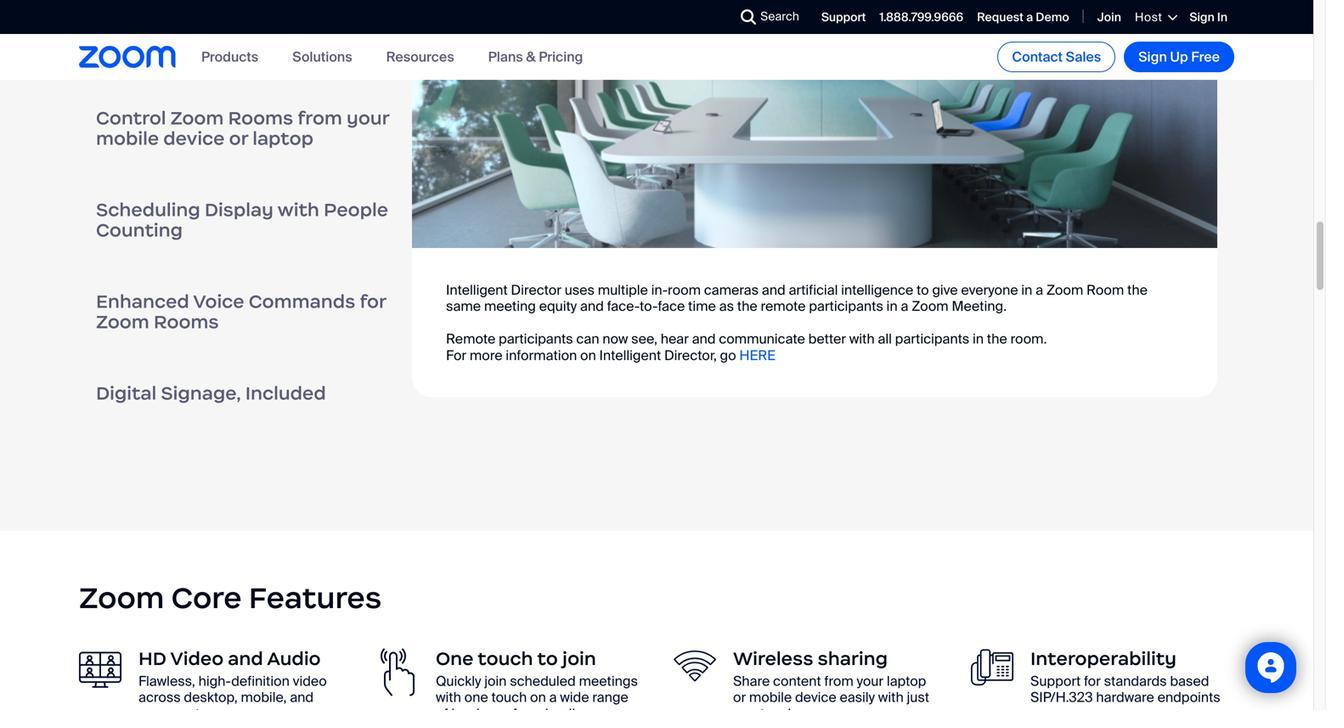 Task type: locate. For each thing, give the bounding box(es) containing it.
mobile,
[[241, 689, 287, 707]]

0 vertical spatial mobile
[[96, 127, 159, 150]]

on left the 'now' on the left top of page
[[581, 347, 596, 364]]

the
[[1128, 281, 1148, 299], [738, 298, 758, 315], [987, 330, 1008, 348]]

intelligent director group
[[412, 0, 1218, 398]]

signage,
[[161, 382, 241, 405]]

definition
[[231, 673, 290, 690]]

0 horizontal spatial room
[[139, 705, 172, 711]]

room.
[[1011, 330, 1048, 348]]

participants down equity
[[499, 330, 573, 348]]

2 horizontal spatial the
[[1128, 281, 1148, 299]]

in
[[1218, 9, 1228, 25]]

sign
[[1190, 9, 1215, 25], [1139, 48, 1168, 66]]

1 horizontal spatial sign
[[1190, 9, 1215, 25]]

0 vertical spatial laptop
[[253, 127, 314, 150]]

interoperability support for standards based sip/h.323 hardware endpoints
[[1031, 648, 1221, 707]]

your down solutions popup button
[[347, 107, 389, 130]]

card label element
[[412, 0, 1218, 398]]

in down the meeting.
[[973, 330, 984, 348]]

contact sales link
[[998, 42, 1116, 72]]

join
[[563, 648, 596, 671], [485, 673, 507, 690]]

1 vertical spatial for
[[1085, 673, 1101, 690]]

1 horizontal spatial one
[[734, 705, 757, 711]]

control zoom rooms from your mobile device or laptop button
[[79, 82, 429, 174]]

rooms up signage,
[[154, 311, 219, 334]]

zoom logo image
[[79, 46, 176, 68]]

with inside scheduling display with people counting
[[278, 198, 320, 221]]

the right as
[[738, 298, 758, 315]]

sign up free link
[[1125, 42, 1235, 72]]

and right mobile,
[[290, 689, 314, 707]]

more
[[470, 347, 503, 364]]

0 vertical spatial sign
[[1190, 9, 1215, 25]]

from down sharing
[[825, 673, 854, 690]]

interoperability
[[1031, 648, 1177, 671]]

support link
[[822, 9, 866, 25]]

video
[[170, 648, 224, 671]]

rooms
[[228, 107, 293, 130], [154, 311, 219, 334]]

participants right all
[[896, 330, 970, 348]]

1 vertical spatial mobile
[[750, 689, 792, 707]]

mobile up scheduling
[[96, 127, 159, 150]]

1 vertical spatial room
[[139, 705, 172, 711]]

1 vertical spatial from
[[825, 673, 854, 690]]

laptop up display
[[253, 127, 314, 150]]

device up display
[[163, 127, 225, 150]]

join
[[1098, 9, 1122, 25]]

rooms inside control zoom rooms from your mobile device or laptop
[[228, 107, 293, 130]]

audio
[[267, 648, 321, 671]]

mobile down "wireless"
[[750, 689, 792, 707]]

participants
[[809, 298, 884, 315], [499, 330, 573, 348], [896, 330, 970, 348]]

here
[[740, 347, 776, 364]]

support
[[822, 9, 866, 25], [1031, 673, 1081, 690]]

2 vertical spatial from
[[513, 705, 542, 711]]

multiple
[[598, 281, 648, 299]]

one right of
[[465, 689, 488, 707]]

mobile
[[96, 127, 159, 150], [750, 689, 792, 707]]

uses
[[565, 281, 595, 299]]

2 horizontal spatial from
[[825, 673, 854, 690]]

your
[[347, 107, 389, 130], [857, 673, 884, 690]]

join up meetings
[[563, 648, 596, 671]]

1 horizontal spatial join
[[563, 648, 596, 671]]

room down the flawless,
[[139, 705, 172, 711]]

host button
[[1135, 9, 1177, 25]]

tab list
[[79, 0, 429, 429]]

intelligent inside intelligent director uses multiple in-room cameras and artificial intelligence to give everyone in a zoom room the same meeting equity and face-to-face time as the remote participants in a zoom meeting.
[[446, 281, 508, 299]]

and up definition
[[228, 648, 263, 671]]

counting
[[96, 219, 183, 242]]

give
[[933, 281, 958, 299]]

0 horizontal spatial laptop
[[253, 127, 314, 150]]

room inside hd video and audio flawless, high-definition video across desktop, mobile, and room systems
[[139, 705, 172, 711]]

sign left up
[[1139, 48, 1168, 66]]

device
[[163, 127, 225, 150], [796, 689, 837, 707]]

with left just
[[879, 689, 904, 707]]

with left all
[[850, 330, 875, 348]]

commands
[[249, 290, 356, 313]]

for right commands
[[360, 290, 386, 313]]

or inside control zoom rooms from your mobile device or laptop
[[229, 127, 248, 150]]

1 horizontal spatial from
[[513, 705, 542, 711]]

and
[[762, 281, 786, 299], [580, 298, 604, 315], [692, 330, 716, 348], [228, 648, 263, 671], [290, 689, 314, 707]]

on inside the one touch to join quickly join scheduled meetings with one touch on a wide range of hardware from leadi
[[530, 689, 546, 707]]

sign in link
[[1190, 9, 1228, 25]]

resources
[[386, 48, 454, 66]]

touch up scheduled
[[478, 648, 533, 671]]

and right 'hear'
[[692, 330, 716, 348]]

0 vertical spatial to
[[917, 281, 929, 299]]

your down sharing
[[857, 673, 884, 690]]

0 horizontal spatial to
[[538, 648, 558, 671]]

0 horizontal spatial sign
[[1139, 48, 1168, 66]]

0 vertical spatial from
[[298, 107, 342, 130]]

hardware down quickly
[[452, 705, 510, 711]]

from down scheduled
[[513, 705, 542, 711]]

sip/h.323
[[1031, 689, 1093, 707]]

0 horizontal spatial join
[[485, 673, 507, 690]]

0 horizontal spatial mobile
[[96, 127, 159, 150]]

in right everyone
[[1022, 281, 1033, 299]]

demo
[[1036, 9, 1070, 25]]

control zoom rooms from your mobile device or laptop
[[96, 107, 389, 150]]

participants up "better"
[[809, 298, 884, 315]]

1 horizontal spatial participants
[[809, 298, 884, 315]]

content
[[774, 673, 822, 690]]

enhanced voice commands for zoom rooms
[[96, 290, 386, 334]]

support right search at the right top
[[822, 9, 866, 25]]

the right room
[[1128, 281, 1148, 299]]

1 vertical spatial your
[[857, 673, 884, 690]]

1 horizontal spatial support
[[1031, 673, 1081, 690]]

for down "interoperability"
[[1085, 673, 1101, 690]]

sign for sign in
[[1190, 9, 1215, 25]]

1 vertical spatial support
[[1031, 673, 1081, 690]]

0 horizontal spatial from
[[298, 107, 342, 130]]

1 horizontal spatial device
[[796, 689, 837, 707]]

kiosk mode virtual receptionist
[[96, 35, 394, 58]]

1 vertical spatial join
[[485, 673, 507, 690]]

rooms inside enhanced voice commands for zoom rooms
[[154, 311, 219, 334]]

1 horizontal spatial laptop
[[887, 673, 927, 690]]

just
[[907, 689, 930, 707]]

0 horizontal spatial rooms
[[154, 311, 219, 334]]

1 horizontal spatial your
[[857, 673, 884, 690]]

device left the easily
[[796, 689, 837, 707]]

core
[[171, 580, 242, 617]]

1 vertical spatial intelligent
[[600, 347, 661, 364]]

with
[[278, 198, 320, 221], [850, 330, 875, 348], [436, 689, 461, 707], [879, 689, 904, 707]]

request a demo
[[978, 9, 1070, 25]]

0 vertical spatial your
[[347, 107, 389, 130]]

or
[[229, 127, 248, 150], [734, 689, 746, 707]]

0 horizontal spatial your
[[347, 107, 389, 130]]

a left give
[[901, 298, 909, 315]]

contact
[[1013, 48, 1063, 66]]

request a demo link
[[978, 9, 1070, 25]]

scheduled
[[510, 673, 576, 690]]

1 vertical spatial device
[[796, 689, 837, 707]]

0 horizontal spatial intelligent
[[446, 281, 508, 299]]

1 vertical spatial rooms
[[154, 311, 219, 334]]

room right to- in the top of the page
[[668, 281, 701, 299]]

0 vertical spatial or
[[229, 127, 248, 150]]

or up display
[[229, 127, 248, 150]]

display
[[205, 198, 274, 221]]

1 horizontal spatial for
[[1085, 673, 1101, 690]]

hd
[[139, 648, 166, 671]]

1 horizontal spatial in
[[973, 330, 984, 348]]

1 horizontal spatial on
[[581, 347, 596, 364]]

your inside the wireless sharing share content from your laptop or mobile device easily with just one touch
[[857, 673, 884, 690]]

pricing
[[539, 48, 583, 66]]

from
[[298, 107, 342, 130], [825, 673, 854, 690], [513, 705, 542, 711]]

0 vertical spatial for
[[360, 290, 386, 313]]

in up all
[[887, 298, 898, 315]]

zoom
[[171, 107, 224, 130], [1047, 281, 1084, 299], [912, 298, 949, 315], [96, 311, 149, 334], [79, 580, 164, 617]]

with left people
[[278, 198, 320, 221]]

wireless sharing image
[[674, 649, 717, 684]]

1 vertical spatial laptop
[[887, 673, 927, 690]]

features
[[249, 580, 382, 617]]

intelligent right can
[[600, 347, 661, 364]]

&
[[526, 48, 536, 66]]

1 vertical spatial to
[[538, 648, 558, 671]]

on left wide
[[530, 689, 546, 707]]

remote
[[761, 298, 806, 315]]

with inside the wireless sharing share content from your laptop or mobile device easily with just one touch
[[879, 689, 904, 707]]

0 horizontal spatial participants
[[499, 330, 573, 348]]

with inside the one touch to join quickly join scheduled meetings with one touch on a wide range of hardware from leadi
[[436, 689, 461, 707]]

kiosk
[[96, 35, 147, 58]]

1.888.799.9666 link
[[880, 9, 964, 25]]

0 horizontal spatial hardware
[[452, 705, 510, 711]]

0 vertical spatial intelligent
[[446, 281, 508, 299]]

1 vertical spatial or
[[734, 689, 746, 707]]

or inside the wireless sharing share content from your laptop or mobile device easily with just one touch
[[734, 689, 746, 707]]

1 horizontal spatial rooms
[[228, 107, 293, 130]]

0 vertical spatial join
[[563, 648, 596, 671]]

rooms down products dropdown button
[[228, 107, 293, 130]]

kiosk mode virtual receptionist button
[[79, 11, 429, 82]]

zoom right control
[[171, 107, 224, 130]]

director,
[[665, 347, 717, 364]]

1 horizontal spatial room
[[668, 281, 701, 299]]

zoom left the meeting.
[[912, 298, 949, 315]]

search image
[[741, 9, 757, 25]]

finger tapping icon image
[[377, 649, 419, 696]]

intelligent up the remote
[[446, 281, 508, 299]]

device inside the wireless sharing share content from your laptop or mobile device easily with just one touch
[[796, 689, 837, 707]]

laptop inside the wireless sharing share content from your laptop or mobile device easily with just one touch
[[887, 673, 927, 690]]

zoom up digital
[[96, 311, 149, 334]]

0 horizontal spatial or
[[229, 127, 248, 150]]

to up scheduled
[[538, 648, 558, 671]]

and inside remote participants can now see, hear and communicate better with all participants in the room. for more information on intelligent director, go here
[[692, 330, 716, 348]]

0 vertical spatial room
[[668, 281, 701, 299]]

meeting.
[[952, 298, 1007, 315]]

touch down 'content'
[[761, 705, 796, 711]]

or for rooms
[[229, 127, 248, 150]]

1 vertical spatial sign
[[1139, 48, 1168, 66]]

1 horizontal spatial mobile
[[750, 689, 792, 707]]

from inside control zoom rooms from your mobile device or laptop
[[298, 107, 342, 130]]

1 horizontal spatial to
[[917, 281, 929, 299]]

0 horizontal spatial device
[[163, 127, 225, 150]]

easily
[[840, 689, 875, 707]]

0 horizontal spatial on
[[530, 689, 546, 707]]

room
[[668, 281, 701, 299], [139, 705, 172, 711]]

with inside remote participants can now see, hear and communicate better with all participants in the room. for more information on intelligent director, go here
[[850, 330, 875, 348]]

0 vertical spatial on
[[581, 347, 596, 364]]

0 horizontal spatial support
[[822, 9, 866, 25]]

from down solutions
[[298, 107, 342, 130]]

a left wide
[[550, 689, 557, 707]]

or for share
[[734, 689, 746, 707]]

share
[[734, 673, 770, 690]]

scheduling display with people counting
[[96, 198, 389, 242]]

or down "wireless"
[[734, 689, 746, 707]]

1 vertical spatial on
[[530, 689, 546, 707]]

1 horizontal spatial the
[[987, 330, 1008, 348]]

intelligent director image
[[412, 0, 1218, 248]]

join right quickly
[[485, 673, 507, 690]]

with down one
[[436, 689, 461, 707]]

here link
[[740, 347, 776, 364]]

the left room.
[[987, 330, 1008, 348]]

to left give
[[917, 281, 929, 299]]

meeting
[[484, 298, 536, 315]]

1 horizontal spatial hardware
[[1097, 689, 1155, 707]]

host
[[1135, 9, 1163, 25]]

0 vertical spatial device
[[163, 127, 225, 150]]

support down "interoperability"
[[1031, 673, 1081, 690]]

hardware down "interoperability"
[[1097, 689, 1155, 707]]

1 horizontal spatial or
[[734, 689, 746, 707]]

from inside the wireless sharing share content from your laptop or mobile device easily with just one touch
[[825, 673, 854, 690]]

one down share
[[734, 705, 757, 711]]

0 horizontal spatial for
[[360, 290, 386, 313]]

0 horizontal spatial one
[[465, 689, 488, 707]]

2 horizontal spatial participants
[[896, 330, 970, 348]]

communicate
[[719, 330, 806, 348]]

included
[[245, 382, 326, 405]]

laptop right the easily
[[887, 673, 927, 690]]

sign left the in
[[1190, 9, 1215, 25]]

intelligence
[[842, 281, 914, 299]]

0 vertical spatial rooms
[[228, 107, 293, 130]]

1 horizontal spatial intelligent
[[600, 347, 661, 364]]



Task type: vqa. For each thing, say whether or not it's contained in the screenshot.


Task type: describe. For each thing, give the bounding box(es) containing it.
sharing
[[818, 648, 888, 671]]

based
[[1171, 673, 1210, 690]]

control
[[96, 107, 166, 130]]

meetings
[[579, 673, 638, 690]]

face
[[658, 298, 685, 315]]

flawless,
[[139, 673, 195, 690]]

search
[[761, 8, 800, 24]]

one touch to join quickly join scheduled meetings with one touch on a wide range of hardware from leadi
[[436, 648, 638, 711]]

sign in
[[1190, 9, 1228, 25]]

solutions button
[[293, 48, 352, 66]]

enhanced voice commands for zoom rooms button
[[79, 266, 429, 358]]

range
[[593, 689, 629, 707]]

across
[[139, 689, 181, 707]]

tabbed carousel element
[[79, 0, 1235, 429]]

request
[[978, 9, 1024, 25]]

sign for sign up free
[[1139, 48, 1168, 66]]

join link
[[1098, 9, 1122, 25]]

up
[[1171, 48, 1189, 66]]

the inside remote participants can now see, hear and communicate better with all participants in the room. for more information on intelligent director, go here
[[987, 330, 1008, 348]]

wide
[[560, 689, 589, 707]]

mobile inside the wireless sharing share content from your laptop or mobile device easily with just one touch
[[750, 689, 792, 707]]

intelligent inside remote participants can now see, hear and communicate better with all participants in the room. for more information on intelligent director, go here
[[600, 347, 661, 364]]

in inside remote participants can now see, hear and communicate better with all participants in the room. for more information on intelligent director, go here
[[973, 330, 984, 348]]

from inside the one touch to join quickly join scheduled meetings with one touch on a wide range of hardware from leadi
[[513, 705, 542, 711]]

tab list containing kiosk mode virtual receptionist
[[79, 0, 429, 429]]

digital signage, included
[[96, 382, 326, 405]]

same
[[446, 298, 481, 315]]

remote participants can now see, hear and communicate better with all participants in the room. for more information on intelligent director, go here
[[446, 330, 1048, 364]]

wireless sharing share content from your laptop or mobile device easily with just one touch
[[734, 648, 930, 711]]

equity
[[539, 298, 577, 315]]

products
[[201, 48, 259, 66]]

sales
[[1066, 48, 1102, 66]]

touch right quickly
[[492, 689, 527, 707]]

wireless
[[734, 648, 814, 671]]

products button
[[201, 48, 259, 66]]

in-
[[652, 281, 668, 299]]

go
[[720, 347, 737, 364]]

contact sales
[[1013, 48, 1102, 66]]

participants inside intelligent director uses multiple in-room cameras and artificial intelligence to give everyone in a zoom room the same meeting equity and face-to-face time as the remote participants in a zoom meeting.
[[809, 298, 884, 315]]

four people on a computer screen image
[[79, 649, 122, 691]]

better
[[809, 330, 847, 348]]

hardware inside the one touch to join quickly join scheduled meetings with one touch on a wide range of hardware from leadi
[[452, 705, 510, 711]]

plans
[[488, 48, 523, 66]]

see,
[[632, 330, 658, 348]]

of
[[436, 705, 448, 711]]

information
[[506, 347, 577, 364]]

digital signage, included button
[[79, 358, 429, 429]]

as
[[720, 298, 734, 315]]

support inside interoperability support for standards based sip/h.323 hardware endpoints
[[1031, 673, 1081, 690]]

video
[[293, 673, 327, 690]]

artificial
[[789, 281, 838, 299]]

remote
[[446, 330, 496, 348]]

0 horizontal spatial the
[[738, 298, 758, 315]]

1.888.799.9666
[[880, 9, 964, 25]]

zoom left room
[[1047, 281, 1084, 299]]

and left face-
[[580, 298, 604, 315]]

enhanced
[[96, 290, 189, 313]]

one
[[436, 648, 474, 671]]

plans & pricing
[[488, 48, 583, 66]]

for
[[446, 347, 467, 364]]

to inside the one touch to join quickly join scheduled meetings with one touch on a wide range of hardware from leadi
[[538, 648, 558, 671]]

voice
[[193, 290, 244, 313]]

0 vertical spatial support
[[822, 9, 866, 25]]

zoom core features
[[79, 580, 382, 617]]

telephone image
[[972, 649, 1014, 687]]

digital
[[96, 382, 157, 405]]

people
[[324, 198, 389, 221]]

mode
[[151, 35, 203, 58]]

endpoints
[[1158, 689, 1221, 707]]

touch inside the wireless sharing share content from your laptop or mobile device easily with just one touch
[[761, 705, 796, 711]]

room inside intelligent director uses multiple in-room cameras and artificial intelligence to give everyone in a zoom room the same meeting equity and face-to-face time as the remote participants in a zoom meeting.
[[668, 281, 701, 299]]

to inside intelligent director uses multiple in-room cameras and artificial intelligence to give everyone in a zoom room the same meeting equity and face-to-face time as the remote participants in a zoom meeting.
[[917, 281, 929, 299]]

for inside interoperability support for standards based sip/h.323 hardware endpoints
[[1085, 673, 1101, 690]]

receptionist
[[274, 35, 394, 58]]

hardware inside interoperability support for standards based sip/h.323 hardware endpoints
[[1097, 689, 1155, 707]]

for inside enhanced voice commands for zoom rooms
[[360, 290, 386, 313]]

one inside the wireless sharing share content from your laptop or mobile device easily with just one touch
[[734, 705, 757, 711]]

free
[[1192, 48, 1221, 66]]

plans & pricing link
[[488, 48, 583, 66]]

on inside remote participants can now see, hear and communicate better with all participants in the room. for more information on intelligent director, go here
[[581, 347, 596, 364]]

high-
[[199, 673, 231, 690]]

2 horizontal spatial in
[[1022, 281, 1033, 299]]

your inside control zoom rooms from your mobile device or laptop
[[347, 107, 389, 130]]

search image
[[741, 9, 757, 25]]

a left demo at top right
[[1027, 9, 1034, 25]]

time
[[689, 298, 716, 315]]

can
[[577, 330, 600, 348]]

cameras
[[704, 281, 759, 299]]

one inside the one touch to join quickly join scheduled meetings with one touch on a wide range of hardware from leadi
[[465, 689, 488, 707]]

scheduling display with people counting button
[[79, 174, 429, 266]]

hd video and audio flawless, high-definition video across desktop, mobile, and room systems
[[139, 648, 327, 711]]

director
[[511, 281, 562, 299]]

standards
[[1105, 673, 1168, 690]]

intelligent director uses multiple in-room cameras and artificial intelligence to give everyone in a zoom room the same meeting equity and face-to-face time as the remote participants in a zoom meeting.
[[446, 281, 1148, 315]]

mobile inside control zoom rooms from your mobile device or laptop
[[96, 127, 159, 150]]

laptop inside control zoom rooms from your mobile device or laptop
[[253, 127, 314, 150]]

0 horizontal spatial in
[[887, 298, 898, 315]]

now
[[603, 330, 628, 348]]

zoom inside control zoom rooms from your mobile device or laptop
[[171, 107, 224, 130]]

scheduling
[[96, 198, 200, 221]]

and left artificial
[[762, 281, 786, 299]]

a right everyone
[[1036, 281, 1044, 299]]

device inside control zoom rooms from your mobile device or laptop
[[163, 127, 225, 150]]

a inside the one touch to join quickly join scheduled meetings with one touch on a wide range of hardware from leadi
[[550, 689, 557, 707]]

all
[[878, 330, 892, 348]]

zoom inside enhanced voice commands for zoom rooms
[[96, 311, 149, 334]]

zoom up the hd
[[79, 580, 164, 617]]

hear
[[661, 330, 689, 348]]

virtual
[[207, 35, 269, 58]]

sign up free
[[1139, 48, 1221, 66]]



